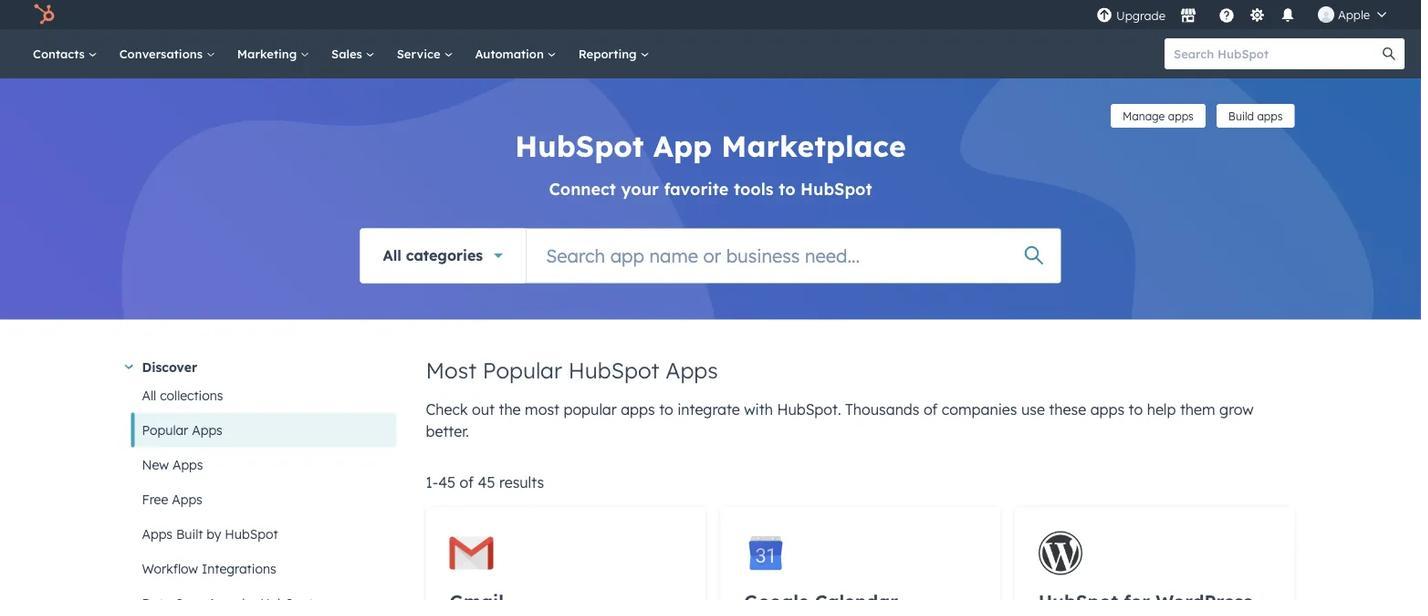 Task type: describe. For each thing, give the bounding box(es) containing it.
better.
[[426, 422, 469, 440]]

hubspot app marketplace link
[[515, 128, 906, 164]]

Search app name or business need... search field
[[527, 229, 1061, 283]]

1-45 of 45 results
[[426, 473, 544, 492]]

most
[[426, 357, 477, 384]]

popular apps link
[[131, 413, 397, 448]]

build apps link
[[1217, 104, 1295, 128]]

new apps link
[[131, 448, 397, 482]]

bob builder image
[[1318, 6, 1335, 23]]

apple
[[1338, 7, 1370, 22]]

the
[[499, 400, 521, 419]]

your
[[621, 179, 659, 199]]

apps for free apps
[[172, 492, 202, 508]]

contacts
[[33, 46, 88, 61]]

popular apps
[[142, 422, 223, 438]]

results
[[499, 473, 544, 492]]

all categories
[[383, 246, 483, 265]]

marketplaces image
[[1180, 8, 1197, 25]]

apps up integrate
[[666, 357, 718, 384]]

new apps
[[142, 457, 203, 473]]

Search HubSpot search field
[[1165, 38, 1389, 69]]

2 45 from the left
[[478, 473, 495, 492]]

all categories button
[[360, 229, 526, 283]]

app
[[653, 128, 712, 164]]

conversations link
[[108, 29, 226, 79]]

automation link
[[464, 29, 568, 79]]

check out the most popular apps to integrate with hubspot. thousands of companies use these apps to help them grow better.
[[426, 400, 1254, 440]]

1 45 from the left
[[438, 473, 456, 492]]

integrations
[[202, 561, 276, 577]]

workflow integrations link
[[131, 552, 397, 587]]

all collections
[[142, 388, 223, 404]]

manage
[[1123, 109, 1165, 123]]

marketing link
[[226, 29, 320, 79]]

all for all categories
[[383, 246, 402, 265]]

notifications button
[[1273, 0, 1304, 29]]

categories
[[406, 246, 483, 265]]

workflow integrations
[[142, 561, 276, 577]]

hubspot down marketplace
[[801, 179, 872, 199]]

2 horizontal spatial to
[[1129, 400, 1143, 419]]

popular
[[564, 400, 617, 419]]

upgrade
[[1117, 8, 1166, 23]]

apps for new apps
[[173, 457, 203, 473]]

sales link
[[320, 29, 386, 79]]

use
[[1022, 400, 1045, 419]]

these
[[1049, 400, 1087, 419]]

marketplace
[[722, 128, 906, 164]]

apps right these
[[1091, 400, 1125, 419]]

discover button
[[124, 357, 397, 378]]

with
[[744, 400, 773, 419]]

free apps link
[[131, 482, 397, 517]]

of inside check out the most popular apps to integrate with hubspot. thousands of companies use these apps to help them grow better.
[[924, 400, 938, 419]]

service
[[397, 46, 444, 61]]

apps for popular apps
[[192, 422, 223, 438]]

1-
[[426, 473, 438, 492]]

sales
[[331, 46, 366, 61]]

connect your favorite tools to hubspot
[[549, 179, 872, 199]]

service link
[[386, 29, 464, 79]]

0 horizontal spatial to
[[659, 400, 674, 419]]

discover
[[142, 359, 197, 375]]

hubspot down free apps link
[[225, 526, 278, 542]]

reporting link
[[568, 29, 660, 79]]



Task type: locate. For each thing, give the bounding box(es) containing it.
of
[[924, 400, 938, 419], [460, 473, 474, 492]]

0 horizontal spatial 45
[[438, 473, 456, 492]]

to
[[779, 179, 796, 199], [659, 400, 674, 419], [1129, 400, 1143, 419]]

menu
[[1095, 0, 1400, 29]]

reporting
[[579, 46, 640, 61]]

out
[[472, 400, 495, 419]]

1 vertical spatial popular
[[142, 422, 188, 438]]

apps right free
[[172, 492, 202, 508]]

0 horizontal spatial of
[[460, 473, 474, 492]]

automation
[[475, 46, 548, 61]]

apps inside "build apps" link
[[1257, 109, 1283, 123]]

free
[[142, 492, 168, 508]]

check
[[426, 400, 468, 419]]

1 vertical spatial of
[[460, 473, 474, 492]]

notifications image
[[1280, 8, 1296, 25]]

search image
[[1383, 47, 1396, 60]]

upgrade image
[[1096, 8, 1113, 24]]

0 vertical spatial all
[[383, 246, 402, 265]]

most popular hubspot apps
[[426, 357, 718, 384]]

apps right build at the top right
[[1257, 109, 1283, 123]]

new
[[142, 457, 169, 473]]

1 horizontal spatial popular
[[483, 357, 562, 384]]

apps down collections
[[192, 422, 223, 438]]

0 horizontal spatial all
[[142, 388, 156, 404]]

marketing
[[237, 46, 300, 61]]

most
[[525, 400, 560, 419]]

search button
[[1374, 38, 1405, 69]]

hubspot.
[[777, 400, 841, 419]]

apps
[[666, 357, 718, 384], [192, 422, 223, 438], [173, 457, 203, 473], [172, 492, 202, 508], [142, 526, 173, 542]]

menu containing apple
[[1095, 0, 1400, 29]]

connect
[[549, 179, 616, 199]]

apps inside 'manage apps' link
[[1168, 109, 1194, 123]]

all
[[383, 246, 402, 265], [142, 388, 156, 404]]

free apps
[[142, 492, 202, 508]]

apple button
[[1307, 0, 1398, 29]]

hubspot up connect
[[515, 128, 644, 164]]

apps right popular
[[621, 400, 655, 419]]

1 horizontal spatial 45
[[478, 473, 495, 492]]

help image
[[1219, 8, 1235, 25]]

grow
[[1220, 400, 1254, 419]]

hubspot app marketplace
[[515, 128, 906, 164]]

popular up the the
[[483, 357, 562, 384]]

apps
[[1168, 109, 1194, 123], [1257, 109, 1283, 123], [621, 400, 655, 419], [1091, 400, 1125, 419]]

apps right the manage
[[1168, 109, 1194, 123]]

companies
[[942, 400, 1017, 419]]

apps left built
[[142, 526, 173, 542]]

settings image
[[1249, 8, 1266, 24]]

popular up new apps
[[142, 422, 188, 438]]

1 horizontal spatial all
[[383, 246, 402, 265]]

hubspot link
[[22, 4, 68, 26]]

all inside popup button
[[383, 246, 402, 265]]

build
[[1229, 109, 1254, 123]]

workflow
[[142, 561, 198, 577]]

45
[[438, 473, 456, 492], [478, 473, 495, 492]]

all collections link
[[131, 378, 397, 413]]

hubspot
[[515, 128, 644, 164], [801, 179, 872, 199], [568, 357, 660, 384], [225, 526, 278, 542]]

all left categories
[[383, 246, 402, 265]]

1 horizontal spatial to
[[779, 179, 796, 199]]

build apps
[[1229, 109, 1283, 123]]

marketplaces button
[[1169, 0, 1208, 29]]

0 horizontal spatial popular
[[142, 422, 188, 438]]

all down discover
[[142, 388, 156, 404]]

popular
[[483, 357, 562, 384], [142, 422, 188, 438]]

thousands
[[845, 400, 920, 419]]

help
[[1147, 400, 1176, 419]]

to left help
[[1129, 400, 1143, 419]]

45 left results
[[478, 473, 495, 492]]

1 horizontal spatial of
[[924, 400, 938, 419]]

0 vertical spatial popular
[[483, 357, 562, 384]]

45 down better.
[[438, 473, 456, 492]]

help button
[[1211, 0, 1243, 29]]

tools
[[734, 179, 774, 199]]

conversations
[[119, 46, 206, 61]]

1 vertical spatial all
[[142, 388, 156, 404]]

settings link
[[1246, 5, 1269, 24]]

all for all collections
[[142, 388, 156, 404]]

manage apps
[[1123, 109, 1194, 123]]

caret image
[[125, 365, 133, 370]]

of right the 1-
[[460, 473, 474, 492]]

them
[[1180, 400, 1216, 419]]

integrate
[[678, 400, 740, 419]]

contacts link
[[22, 29, 108, 79]]

by
[[207, 526, 221, 542]]

0 vertical spatial of
[[924, 400, 938, 419]]

favorite
[[664, 179, 729, 199]]

manage apps link
[[1111, 104, 1206, 128]]

built
[[176, 526, 203, 542]]

apps right 'new'
[[173, 457, 203, 473]]

apps built by hubspot
[[142, 526, 278, 542]]

to right 'tools'
[[779, 179, 796, 199]]

hubspot image
[[33, 4, 55, 26]]

hubspot up popular
[[568, 357, 660, 384]]

to left integrate
[[659, 400, 674, 419]]

of right thousands
[[924, 400, 938, 419]]

collections
[[160, 388, 223, 404]]

apps built by hubspot link
[[131, 517, 397, 552]]



Task type: vqa. For each thing, say whether or not it's contained in the screenshot.
object.
no



